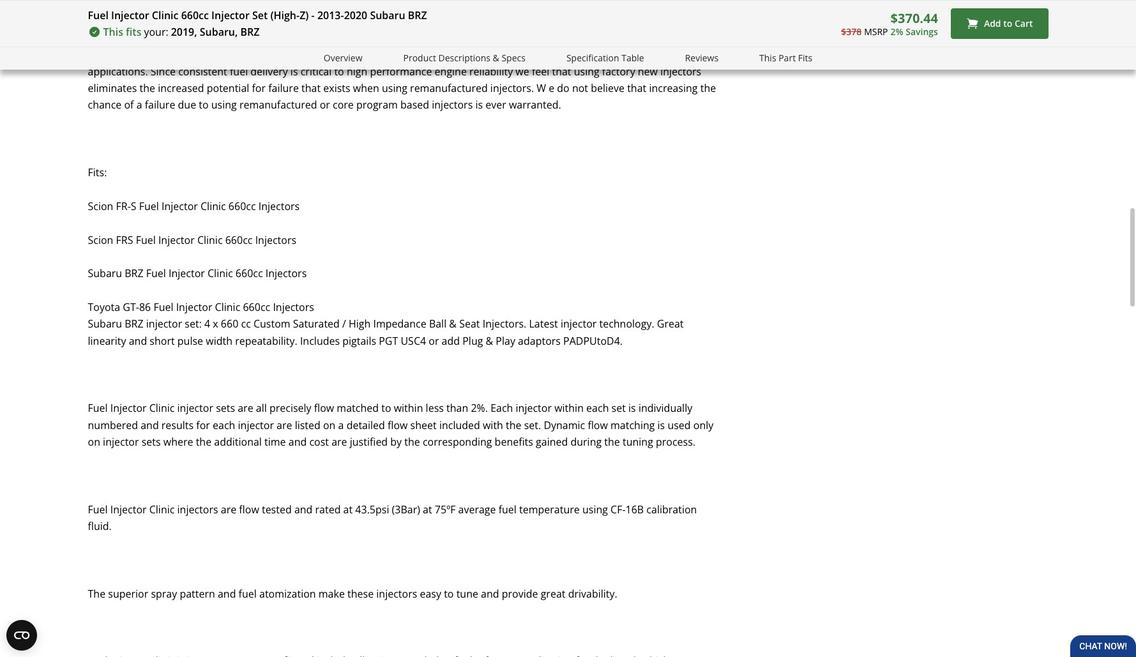 Task type: vqa. For each thing, say whether or not it's contained in the screenshot.
WHAT
no



Task type: locate. For each thing, give the bounding box(es) containing it.
each
[[587, 402, 609, 416], [213, 418, 235, 432]]

1 vertical spatial a
[[338, 418, 344, 432]]

applications.
[[88, 64, 148, 78]]

provide left great
[[502, 587, 538, 601]]

delivery
[[251, 64, 288, 78]]

easy
[[420, 587, 442, 601]]

1 horizontal spatial for
[[252, 81, 266, 95]]

short
[[150, 334, 175, 348]]

sets
[[216, 402, 235, 416], [142, 435, 161, 449]]

pigtails
[[343, 334, 376, 348]]

injectors
[[259, 199, 300, 213], [255, 233, 297, 247], [266, 267, 307, 281], [273, 300, 314, 314]]

subaru brz fuel injector clinic 660cc injectors
[[88, 267, 307, 281]]

always
[[337, 47, 369, 61]]

1 horizontal spatial each
[[587, 402, 609, 416]]

provide up engine
[[426, 47, 462, 61]]

this
[[103, 25, 123, 39], [88, 47, 107, 61], [760, 52, 777, 64]]

fr-
[[116, 199, 131, 213]]

injector up set:
[[176, 300, 212, 314]]

&
[[493, 52, 500, 64], [449, 317, 457, 331], [486, 334, 493, 348]]

at left 75ºf
[[423, 503, 432, 517]]

this left plug
[[88, 47, 107, 61]]

for left its
[[603, 47, 617, 61]]

play
[[496, 334, 516, 348]]

fuel up potential
[[230, 64, 248, 78]]

since
[[151, 64, 176, 78]]

fuel
[[230, 64, 248, 78], [499, 503, 517, 517], [239, 587, 257, 601]]

1 horizontal spatial remanufactured
[[410, 81, 488, 95]]

on down numbered
[[88, 435, 100, 449]]

1 vertical spatial each
[[213, 418, 235, 432]]

cf-
[[611, 503, 626, 517]]

is down the because
[[291, 64, 298, 78]]

fuel right s
[[139, 199, 159, 213]]

fuel left atomization
[[239, 587, 257, 601]]

fuel inside fuel injector clinic injectors are flow tested and rated at 43.5psi (3bar) at 75ºf average fuel temperature using cf-16b calibration fluid.
[[499, 503, 517, 517]]

is right set
[[629, 402, 636, 416]]

that down new
[[628, 81, 647, 95]]

0 horizontal spatial on
[[88, 435, 100, 449]]

fluid.
[[88, 520, 112, 534]]

1 vertical spatial failure
[[145, 98, 175, 112]]

to down 'overview'
[[334, 64, 344, 78]]

0 horizontal spatial failure
[[145, 98, 175, 112]]

frs
[[116, 233, 133, 247]]

1 horizontal spatial or
[[429, 334, 439, 348]]

0 vertical spatial provide
[[426, 47, 462, 61]]

or left add
[[429, 334, 439, 348]]

includes
[[300, 334, 340, 348]]

1 vertical spatial performance
[[370, 64, 432, 78]]

set
[[252, 8, 268, 22]]

on up the cost
[[323, 418, 336, 432]]

plug
[[110, 47, 131, 61]]

seat
[[460, 317, 480, 331]]

to inside button
[[1004, 17, 1013, 30]]

is left 'made'
[[188, 47, 196, 61]]

each left set
[[587, 402, 609, 416]]

the
[[140, 81, 155, 95], [701, 81, 716, 95], [506, 418, 522, 432], [196, 435, 212, 449], [405, 435, 420, 449], [605, 435, 620, 449]]

add to cart button
[[951, 8, 1049, 39]]

a down "matched"
[[338, 418, 344, 432]]

tune
[[457, 587, 479, 601]]

the right by
[[405, 435, 420, 449]]

1 vertical spatial provide
[[502, 587, 538, 601]]

performance down chooses
[[370, 64, 432, 78]]

subaru up toyota
[[88, 267, 122, 281]]

this plug conversion is made necessary because fic always chooses to provide brand new, unused injectors for its performance applications. since consistent fuel delivery is critical to high performance engine reliability we feel that using factory new injectors eliminates the increased potential for failure that exists when using remanufactured injectors. w e do not believe that increasing the chance of a failure due to using remanufactured or core program based injectors is ever warranted.
[[88, 47, 716, 112]]

to right add
[[1004, 17, 1013, 30]]

this left fits
[[103, 25, 123, 39]]

injector down numbered
[[103, 435, 139, 449]]

add
[[442, 334, 460, 348]]

scion for scion fr-s fuel injector clinic 660cc injectors
[[88, 199, 113, 213]]

fuel up applications.
[[88, 8, 109, 22]]

660cc
[[181, 8, 209, 22], [229, 199, 256, 213], [225, 233, 253, 247], [236, 267, 263, 281], [243, 300, 270, 314]]

to inside fuel injector clinic injector sets are all precisely flow matched to within less than 2%. each injector within each set is individually numbered and results for each injector are listed on a detailed flow sheet included with the set. dynamic flow matching is used only on injector sets where the additional time and cost are justified by the corresponding benefits gained during the tuning process.
[[382, 402, 391, 416]]

using left cf-
[[583, 503, 608, 517]]

results
[[162, 418, 194, 432]]

provide inside this plug conversion is made necessary because fic always chooses to provide brand new, unused injectors for its performance applications. since consistent fuel delivery is critical to high performance engine reliability we feel that using factory new injectors eliminates the increased potential for failure that exists when using remanufactured injectors. w e do not believe that increasing the chance of a failure due to using remanufactured or core program based injectors is ever warranted.
[[426, 47, 462, 61]]

1 vertical spatial or
[[429, 334, 439, 348]]

flow left tested
[[239, 503, 259, 517]]

when
[[353, 81, 379, 95]]

0 horizontal spatial that
[[302, 81, 321, 95]]

using
[[574, 64, 600, 78], [382, 81, 408, 95], [211, 98, 237, 112], [583, 503, 608, 517]]

& up reliability
[[493, 52, 500, 64]]

less
[[426, 402, 444, 416]]

spray
[[151, 587, 177, 601]]

remanufactured down engine
[[410, 81, 488, 95]]

matching
[[611, 418, 655, 432]]

new,
[[496, 47, 519, 61]]

2 vertical spatial &
[[486, 334, 493, 348]]

for inside fuel injector clinic injector sets are all precisely flow matched to within less than 2%. each injector within each set is individually numbered and results for each injector are listed on a detailed flow sheet included with the set. dynamic flow matching is used only on injector sets where the additional time and cost are justified by the corresponding benefits gained during the tuning process.
[[196, 418, 210, 432]]

injectors.
[[483, 317, 527, 331]]

and left short
[[129, 334, 147, 348]]

within up dynamic
[[555, 402, 584, 416]]

that up do
[[552, 64, 572, 78]]

numbered
[[88, 418, 138, 432]]

scion
[[88, 199, 113, 213], [88, 233, 113, 247]]

new
[[638, 64, 658, 78]]

fuel right 86
[[154, 300, 173, 314]]

fuel inside this plug conversion is made necessary because fic always chooses to provide brand new, unused injectors for its performance applications. since consistent fuel delivery is critical to high performance engine reliability we feel that using factory new injectors eliminates the increased potential for failure that exists when using remanufactured injectors. w e do not believe that increasing the chance of a failure due to using remanufactured or core program based injectors is ever warranted.
[[230, 64, 248, 78]]

injector up set.
[[516, 402, 552, 416]]

fuel injector clinic injector sets are all precisely flow matched to within less than 2%. each injector within each set is individually numbered and results for each injector are listed on a detailed flow sheet included with the set. dynamic flow matching is used only on injector sets where the additional time and cost are justified by the corresponding benefits gained during the tuning process.
[[88, 402, 714, 449]]

and
[[129, 334, 147, 348], [141, 418, 159, 432], [289, 435, 307, 449], [294, 503, 313, 517], [218, 587, 236, 601], [481, 587, 499, 601]]

and left results
[[141, 418, 159, 432]]

injector up numbered
[[110, 402, 147, 416]]

scion left the fr-
[[88, 199, 113, 213]]

this inside 'link'
[[760, 52, 777, 64]]

your:
[[144, 25, 168, 39]]

to
[[1004, 17, 1013, 30], [413, 47, 423, 61], [334, 64, 344, 78], [199, 98, 209, 112], [382, 402, 391, 416], [444, 587, 454, 601]]

1 horizontal spatial sets
[[216, 402, 235, 416]]

1 horizontal spatial on
[[323, 418, 336, 432]]

within up the sheet on the bottom of page
[[394, 402, 423, 416]]

atomization
[[259, 587, 316, 601]]

1 vertical spatial sets
[[142, 435, 161, 449]]

injector up fluid.
[[110, 503, 147, 517]]

and inside fuel injector clinic injectors are flow tested and rated at 43.5psi (3bar) at 75ºf average fuel temperature using cf-16b calibration fluid.
[[294, 503, 313, 517]]

injector up 'subaru,'
[[212, 8, 250, 22]]

0 vertical spatial scion
[[88, 199, 113, 213]]

0 horizontal spatial provide
[[426, 47, 462, 61]]

we
[[516, 64, 530, 78]]

are left tested
[[221, 503, 237, 517]]

1 vertical spatial for
[[252, 81, 266, 95]]

are right the cost
[[332, 435, 347, 449]]

part
[[779, 52, 796, 64]]

set
[[612, 402, 626, 416]]

0 horizontal spatial sets
[[142, 435, 161, 449]]

that down critical
[[302, 81, 321, 95]]

failure
[[268, 81, 299, 95], [145, 98, 175, 112]]

1 horizontal spatial a
[[338, 418, 344, 432]]

2 scion from the top
[[88, 233, 113, 247]]

flow
[[314, 402, 334, 416], [388, 418, 408, 432], [588, 418, 608, 432], [239, 503, 259, 517]]

calibration
[[647, 503, 697, 517]]

0 vertical spatial for
[[603, 47, 617, 61]]

to right chooses
[[413, 47, 423, 61]]

or
[[320, 98, 330, 112], [429, 334, 439, 348]]

performance up new
[[633, 47, 695, 61]]

0 horizontal spatial at
[[344, 503, 353, 517]]

& right ball
[[449, 317, 457, 331]]

for right results
[[196, 418, 210, 432]]

0 vertical spatial performance
[[633, 47, 695, 61]]

1 horizontal spatial provide
[[502, 587, 538, 601]]

1 vertical spatial fuel
[[499, 503, 517, 517]]

fuel injector clinic injectors are flow tested and rated at 43.5psi (3bar) at 75ºf average fuel temperature using cf-16b calibration fluid.
[[88, 503, 697, 534]]

using down specification
[[574, 64, 600, 78]]

technology.
[[600, 317, 655, 331]]

1 horizontal spatial at
[[423, 503, 432, 517]]

clinic inside the toyota gt-86 fuel injector clinic 660cc injectors subaru brz injector set: 4 x 660 cc custom saturated / high impedance ball & seat injectors. latest injector technology. great linearity and short pulse width repeatability. includes pigtails pgt usc4 or add plug & play adaptors padputod4.
[[215, 300, 240, 314]]

using up program
[[382, 81, 408, 95]]

0 vertical spatial failure
[[268, 81, 299, 95]]

0 horizontal spatial remanufactured
[[240, 98, 317, 112]]

fic
[[320, 47, 335, 61]]

1 horizontal spatial within
[[555, 402, 584, 416]]

toyota gt-86 fuel injector clinic 660cc injectors subaru brz injector set: 4 x 660 cc custom saturated / high impedance ball & seat injectors. latest injector technology. great linearity and short pulse width repeatability. includes pigtails pgt usc4 or add plug & play adaptors padputod4.
[[88, 300, 684, 348]]

each up additional
[[213, 418, 235, 432]]

and right tune
[[481, 587, 499, 601]]

0 vertical spatial a
[[137, 98, 142, 112]]

and left rated
[[294, 503, 313, 517]]

injector up results
[[177, 402, 213, 416]]

great
[[541, 587, 566, 601]]

reliability
[[470, 64, 513, 78]]

fuel right average
[[499, 503, 517, 517]]

sets left all
[[216, 402, 235, 416]]

0 vertical spatial sets
[[216, 402, 235, 416]]

fuel up fluid.
[[88, 503, 108, 517]]

listed
[[295, 418, 321, 432]]

injector up scion frs fuel injector clinic 660cc injectors
[[162, 199, 198, 213]]

the up benefits
[[506, 418, 522, 432]]

/
[[343, 317, 346, 331]]

width
[[206, 334, 233, 348]]

open widget image
[[6, 620, 37, 651]]

and right pattern
[[218, 587, 236, 601]]

brz
[[408, 8, 427, 22], [241, 25, 260, 39], [125, 267, 144, 281], [125, 317, 144, 331]]

subaru right 2020
[[370, 8, 406, 22]]

this inside this plug conversion is made necessary because fic always chooses to provide brand new, unused injectors for its performance applications. since consistent fuel delivery is critical to high performance engine reliability we feel that using factory new injectors eliminates the increased potential for failure that exists when using remanufactured injectors. w e do not believe that increasing the chance of a failure due to using remanufactured or core program based injectors is ever warranted.
[[88, 47, 107, 61]]

subaru inside the toyota gt-86 fuel injector clinic 660cc injectors subaru brz injector set: 4 x 660 cc custom saturated / high impedance ball & seat injectors. latest injector technology. great linearity and short pulse width repeatability. includes pigtails pgt usc4 or add plug & play adaptors padputod4.
[[88, 317, 122, 331]]

or left core on the left
[[320, 98, 330, 112]]

at right rated
[[344, 503, 353, 517]]

performance
[[633, 47, 695, 61], [370, 64, 432, 78]]

2 vertical spatial subaru
[[88, 317, 122, 331]]

0 horizontal spatial or
[[320, 98, 330, 112]]

with
[[483, 418, 503, 432]]

660cc inside the toyota gt-86 fuel injector clinic 660cc injectors subaru brz injector set: 4 x 660 cc custom saturated / high impedance ball & seat injectors. latest injector technology. great linearity and short pulse width repeatability. includes pigtails pgt usc4 or add plug & play adaptors padputod4.
[[243, 300, 270, 314]]

1 vertical spatial subaru
[[88, 267, 122, 281]]

0 vertical spatial or
[[320, 98, 330, 112]]

to right the easy
[[444, 587, 454, 601]]

0 vertical spatial remanufactured
[[410, 81, 488, 95]]

1 vertical spatial scion
[[88, 233, 113, 247]]

fuel up numbered
[[88, 402, 108, 416]]

is
[[188, 47, 196, 61], [291, 64, 298, 78], [476, 98, 483, 112], [629, 402, 636, 416], [658, 418, 665, 432]]

product descriptions & specs link
[[404, 51, 526, 66]]

scion for scion frs fuel injector clinic 660cc injectors
[[88, 233, 113, 247]]

0 vertical spatial subaru
[[370, 8, 406, 22]]

flow up listed on the left
[[314, 402, 334, 416]]

0 horizontal spatial for
[[196, 418, 210, 432]]

0 horizontal spatial each
[[213, 418, 235, 432]]

or inside the toyota gt-86 fuel injector clinic 660cc injectors subaru brz injector set: 4 x 660 cc custom saturated / high impedance ball & seat injectors. latest injector technology. great linearity and short pulse width repeatability. includes pigtails pgt usc4 or add plug & play adaptors padputod4.
[[429, 334, 439, 348]]

this left part
[[760, 52, 777, 64]]

where
[[163, 435, 193, 449]]

sets left where
[[142, 435, 161, 449]]

remanufactured down delivery
[[240, 98, 317, 112]]

increased
[[158, 81, 204, 95]]

scion frs fuel injector clinic 660cc injectors
[[88, 233, 297, 247]]

brz down gt-
[[125, 317, 144, 331]]

eliminates
[[88, 81, 137, 95]]

injector
[[111, 8, 149, 22], [212, 8, 250, 22], [162, 199, 198, 213], [158, 233, 195, 247], [169, 267, 205, 281], [176, 300, 212, 314], [110, 402, 147, 416], [110, 503, 147, 517]]

0 vertical spatial fuel
[[230, 64, 248, 78]]

benefits
[[495, 435, 534, 449]]

or inside this plug conversion is made necessary because fic always chooses to provide brand new, unused injectors for its performance applications. since consistent fuel delivery is critical to high performance engine reliability we feel that using factory new injectors eliminates the increased potential for failure that exists when using remanufactured injectors. w e do not believe that increasing the chance of a failure due to using remanufactured or core program based injectors is ever warranted.
[[320, 98, 330, 112]]

for down delivery
[[252, 81, 266, 95]]

provide
[[426, 47, 462, 61], [502, 587, 538, 601]]

overview link
[[324, 51, 363, 66]]

0 vertical spatial &
[[493, 52, 500, 64]]

43.5psi
[[355, 503, 389, 517]]

0 horizontal spatial a
[[137, 98, 142, 112]]

1 horizontal spatial performance
[[633, 47, 695, 61]]

2 vertical spatial for
[[196, 418, 210, 432]]

fuel injector clinic 660cc injector set (high-z) - 2013-2020 subaru brz
[[88, 8, 427, 22]]

0 vertical spatial on
[[323, 418, 336, 432]]

all
[[256, 402, 267, 416]]

a right of at the left top
[[137, 98, 142, 112]]

1 scion from the top
[[88, 199, 113, 213]]

scion left the frs
[[88, 233, 113, 247]]

specification table link
[[567, 51, 645, 66]]

& left play
[[486, 334, 493, 348]]

subaru down toyota
[[88, 317, 122, 331]]

injector up fits
[[111, 8, 149, 22]]

failure down delivery
[[268, 81, 299, 95]]

0 horizontal spatial within
[[394, 402, 423, 416]]

this for this part fits
[[760, 52, 777, 64]]

the down reviews link at the top right of the page
[[701, 81, 716, 95]]

failure down increased
[[145, 98, 175, 112]]



Task type: describe. For each thing, give the bounding box(es) containing it.
0 vertical spatial each
[[587, 402, 609, 416]]

pulse
[[178, 334, 203, 348]]

brz up gt-
[[125, 267, 144, 281]]

core
[[333, 98, 354, 112]]

rated
[[315, 503, 341, 517]]

injector inside fuel injector clinic injector sets are all precisely flow matched to within less than 2%. each injector within each set is individually numbered and results for each injector are listed on a detailed flow sheet included with the set. dynamic flow matching is used only on injector sets where the additional time and cost are justified by the corresponding benefits gained during the tuning process.
[[110, 402, 147, 416]]

time
[[265, 435, 286, 449]]

product descriptions & specs
[[404, 52, 526, 64]]

matched
[[337, 402, 379, 416]]

add
[[985, 17, 1002, 30]]

fuel inside fuel injector clinic injector sets are all precisely flow matched to within less than 2%. each injector within each set is individually numbered and results for each injector are listed on a detailed flow sheet included with the set. dynamic flow matching is used only on injector sets where the additional time and cost are justified by the corresponding benefits gained during the tuning process.
[[88, 402, 108, 416]]

injector up the padputod4.
[[561, 317, 597, 331]]

descriptions
[[439, 52, 491, 64]]

a inside fuel injector clinic injector sets are all precisely flow matched to within less than 2%. each injector within each set is individually numbered and results for each injector are listed on a detailed flow sheet included with the set. dynamic flow matching is used only on injector sets where the additional time and cost are justified by the corresponding benefits gained during the tuning process.
[[338, 418, 344, 432]]

16b
[[626, 503, 644, 517]]

s
[[131, 199, 137, 213]]

included
[[440, 418, 480, 432]]

1 vertical spatial remanufactured
[[240, 98, 317, 112]]

is down individually
[[658, 418, 665, 432]]

critical
[[301, 64, 332, 78]]

superior
[[108, 587, 148, 601]]

each
[[491, 402, 513, 416]]

injectors inside the toyota gt-86 fuel injector clinic 660cc injectors subaru brz injector set: 4 x 660 cc custom saturated / high impedance ball & seat injectors. latest injector technology. great linearity and short pulse width repeatability. includes pigtails pgt usc4 or add plug & play adaptors padputod4.
[[273, 300, 314, 314]]

(3bar)
[[392, 503, 420, 517]]

injectors inside fuel injector clinic injectors are flow tested and rated at 43.5psi (3bar) at 75ºf average fuel temperature using cf-16b calibration fluid.
[[177, 503, 218, 517]]

injector down scion frs fuel injector clinic 660cc injectors
[[169, 267, 205, 281]]

the down since
[[140, 81, 155, 95]]

set.
[[524, 418, 541, 432]]

of
[[124, 98, 134, 112]]

e
[[549, 81, 555, 95]]

(high-
[[271, 8, 300, 22]]

feel
[[532, 64, 550, 78]]

process.
[[656, 435, 696, 449]]

2 at from the left
[[423, 503, 432, 517]]

do
[[557, 81, 570, 95]]

0 horizontal spatial performance
[[370, 64, 432, 78]]

are left all
[[238, 402, 253, 416]]

brz inside the toyota gt-86 fuel injector clinic 660cc injectors subaru brz injector set: 4 x 660 cc custom saturated / high impedance ball & seat injectors. latest injector technology. great linearity and short pulse width repeatability. includes pigtails pgt usc4 or add plug & play adaptors padputod4.
[[125, 317, 144, 331]]

using inside fuel injector clinic injectors are flow tested and rated at 43.5psi (3bar) at 75ºf average fuel temperature using cf-16b calibration fluid.
[[583, 503, 608, 517]]

1 horizontal spatial failure
[[268, 81, 299, 95]]

this for this fits your: 2019, subaru, brz
[[103, 25, 123, 39]]

believe
[[591, 81, 625, 95]]

1 vertical spatial &
[[449, 317, 457, 331]]

2 horizontal spatial for
[[603, 47, 617, 61]]

flow up 'during' at right
[[588, 418, 608, 432]]

plug
[[463, 334, 483, 348]]

injector down scion fr-s fuel injector clinic 660cc injectors
[[158, 233, 195, 247]]

and inside the toyota gt-86 fuel injector clinic 660cc injectors subaru brz injector set: 4 x 660 cc custom saturated / high impedance ball & seat injectors. latest injector technology. great linearity and short pulse width repeatability. includes pigtails pgt usc4 or add plug & play adaptors padputod4.
[[129, 334, 147, 348]]

increasing
[[649, 81, 698, 95]]

subaru,
[[200, 25, 238, 39]]

1 horizontal spatial that
[[552, 64, 572, 78]]

table
[[622, 52, 645, 64]]

high
[[347, 64, 368, 78]]

reviews
[[685, 52, 719, 64]]

2%.
[[471, 402, 488, 416]]

this for this plug conversion is made necessary because fic always chooses to provide brand new, unused injectors for its performance applications. since consistent fuel delivery is critical to high performance engine reliability we feel that using factory new injectors eliminates the increased potential for failure that exists when using remanufactured injectors. w e do not believe that increasing the chance of a failure due to using remanufactured or core program based injectors is ever warranted.
[[88, 47, 107, 61]]

this fits your: 2019, subaru, brz
[[103, 25, 260, 39]]

great
[[657, 317, 684, 331]]

flow inside fuel injector clinic injectors are flow tested and rated at 43.5psi (3bar) at 75ºf average fuel temperature using cf-16b calibration fluid.
[[239, 503, 259, 517]]

flow up by
[[388, 418, 408, 432]]

make
[[319, 587, 345, 601]]

justified
[[350, 435, 388, 449]]

temperature
[[520, 503, 580, 517]]

clinic inside fuel injector clinic injectors are flow tested and rated at 43.5psi (3bar) at 75ºf average fuel temperature using cf-16b calibration fluid.
[[149, 503, 175, 517]]

2 vertical spatial fuel
[[239, 587, 257, 601]]

sheet
[[411, 418, 437, 432]]

fuel up 86
[[146, 267, 166, 281]]

fuel inside fuel injector clinic injectors are flow tested and rated at 43.5psi (3bar) at 75ºf average fuel temperature using cf-16b calibration fluid.
[[88, 503, 108, 517]]

cart
[[1015, 17, 1034, 30]]

-
[[312, 8, 315, 22]]

injector up short
[[146, 317, 182, 331]]

not
[[572, 81, 589, 95]]

1 vertical spatial on
[[88, 435, 100, 449]]

add to cart
[[985, 17, 1034, 30]]

are inside fuel injector clinic injectors are flow tested and rated at 43.5psi (3bar) at 75ºf average fuel temperature using cf-16b calibration fluid.
[[221, 503, 237, 517]]

padputod4.
[[564, 334, 623, 348]]

toyota
[[88, 300, 120, 314]]

individually
[[639, 402, 693, 416]]

1 at from the left
[[344, 503, 353, 517]]

injector down all
[[238, 418, 274, 432]]

and down listed on the left
[[289, 435, 307, 449]]

clinic inside fuel injector clinic injector sets are all precisely flow matched to within less than 2%. each injector within each set is individually numbered and results for each injector are listed on a detailed flow sheet included with the set. dynamic flow matching is used only on injector sets where the additional time and cost are justified by the corresponding benefits gained during the tuning process.
[[149, 402, 175, 416]]

fuel inside the toyota gt-86 fuel injector clinic 660cc injectors subaru brz injector set: 4 x 660 cc custom saturated / high impedance ball & seat injectors. latest injector technology. great linearity and short pulse width repeatability. includes pigtails pgt usc4 or add plug & play adaptors padputod4.
[[154, 300, 173, 314]]

injector inside the toyota gt-86 fuel injector clinic 660cc injectors subaru brz injector set: 4 x 660 cc custom saturated / high impedance ball & seat injectors. latest injector technology. great linearity and short pulse width repeatability. includes pigtails pgt usc4 or add plug & play adaptors padputod4.
[[176, 300, 212, 314]]

brz up product at left
[[408, 8, 427, 22]]

necessary
[[228, 47, 275, 61]]

chance
[[88, 98, 122, 112]]

exists
[[324, 81, 351, 95]]

are down 'precisely' on the left bottom of the page
[[277, 418, 292, 432]]

$370.44
[[891, 9, 939, 27]]

precisely
[[270, 402, 312, 416]]

660
[[221, 317, 239, 331]]

only
[[694, 418, 714, 432]]

gt-
[[123, 300, 139, 314]]

this part fits link
[[760, 51, 813, 66]]

impedance
[[374, 317, 427, 331]]

1 within from the left
[[394, 402, 423, 416]]

w
[[537, 81, 546, 95]]

brz down the fuel injector clinic 660cc injector set (high-z) - 2013-2020 subaru brz
[[241, 25, 260, 39]]

overview
[[324, 52, 363, 64]]

these
[[348, 587, 374, 601]]

fuel right the frs
[[136, 233, 156, 247]]

because
[[278, 47, 317, 61]]

due
[[178, 98, 196, 112]]

to right due
[[199, 98, 209, 112]]

the right where
[[196, 435, 212, 449]]

a inside this plug conversion is made necessary because fic always chooses to provide brand new, unused injectors for its performance applications. since consistent fuel delivery is critical to high performance engine reliability we feel that using factory new injectors eliminates the increased potential for failure that exists when using remanufactured injectors. w e do not believe that increasing the chance of a failure due to using remanufactured or core program based injectors is ever warranted.
[[137, 98, 142, 112]]

conversion
[[133, 47, 185, 61]]

chooses
[[372, 47, 411, 61]]

2 within from the left
[[555, 402, 584, 416]]

injector inside fuel injector clinic injectors are flow tested and rated at 43.5psi (3bar) at 75ºf average fuel temperature using cf-16b calibration fluid.
[[110, 503, 147, 517]]

fits
[[799, 52, 813, 64]]

cc
[[241, 317, 251, 331]]

4
[[205, 317, 210, 331]]

its
[[620, 47, 631, 61]]

x
[[213, 317, 218, 331]]

by
[[391, 435, 402, 449]]

the left tuning
[[605, 435, 620, 449]]

using down potential
[[211, 98, 237, 112]]

latest
[[529, 317, 558, 331]]

corresponding
[[423, 435, 492, 449]]

dynamic
[[544, 418, 585, 432]]

this part fits
[[760, 52, 813, 64]]

potential
[[207, 81, 249, 95]]

used
[[668, 418, 691, 432]]

drivability.
[[568, 587, 618, 601]]

scion fr-s fuel injector clinic 660cc injectors
[[88, 199, 300, 213]]

made
[[198, 47, 225, 61]]

injectors.
[[491, 81, 534, 95]]

2 horizontal spatial that
[[628, 81, 647, 95]]

2019,
[[171, 25, 197, 39]]

z)
[[300, 8, 309, 22]]

high
[[349, 317, 371, 331]]

is left ever
[[476, 98, 483, 112]]

the
[[88, 587, 106, 601]]



